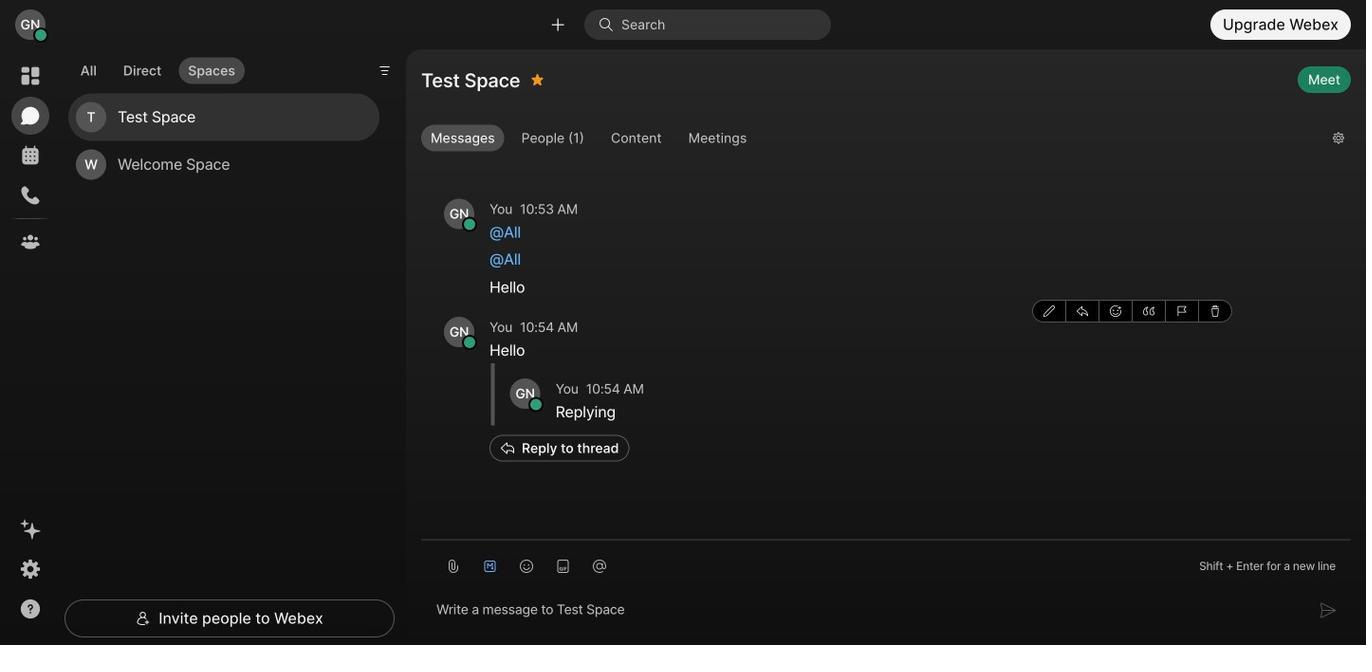 Task type: vqa. For each thing, say whether or not it's contained in the screenshot.
'Test Space' list item
yes



Task type: locate. For each thing, give the bounding box(es) containing it.
test space list item
[[68, 94, 380, 141]]

navigation
[[0, 49, 61, 646]]

message composer toolbar element
[[421, 541, 1352, 585]]

tab list
[[66, 46, 249, 90]]

0 vertical spatial group
[[421, 125, 1319, 156]]

webex tab list
[[11, 57, 49, 261]]

group inside the messages list
[[1033, 300, 1233, 323]]

1 vertical spatial group
[[1033, 300, 1233, 323]]

flag for follow-up image
[[1177, 305, 1188, 317]]

group
[[421, 125, 1319, 156], [1033, 300, 1233, 323]]



Task type: describe. For each thing, give the bounding box(es) containing it.
welcome space list item
[[68, 141, 380, 189]]

reply to thread image
[[1077, 305, 1089, 317]]

add reaction image
[[1111, 305, 1122, 317]]

messages list
[[421, 146, 1352, 502]]

edit message image
[[1044, 305, 1056, 317]]

delete message image
[[1210, 305, 1222, 317]]

quote message image
[[1144, 305, 1155, 317]]



